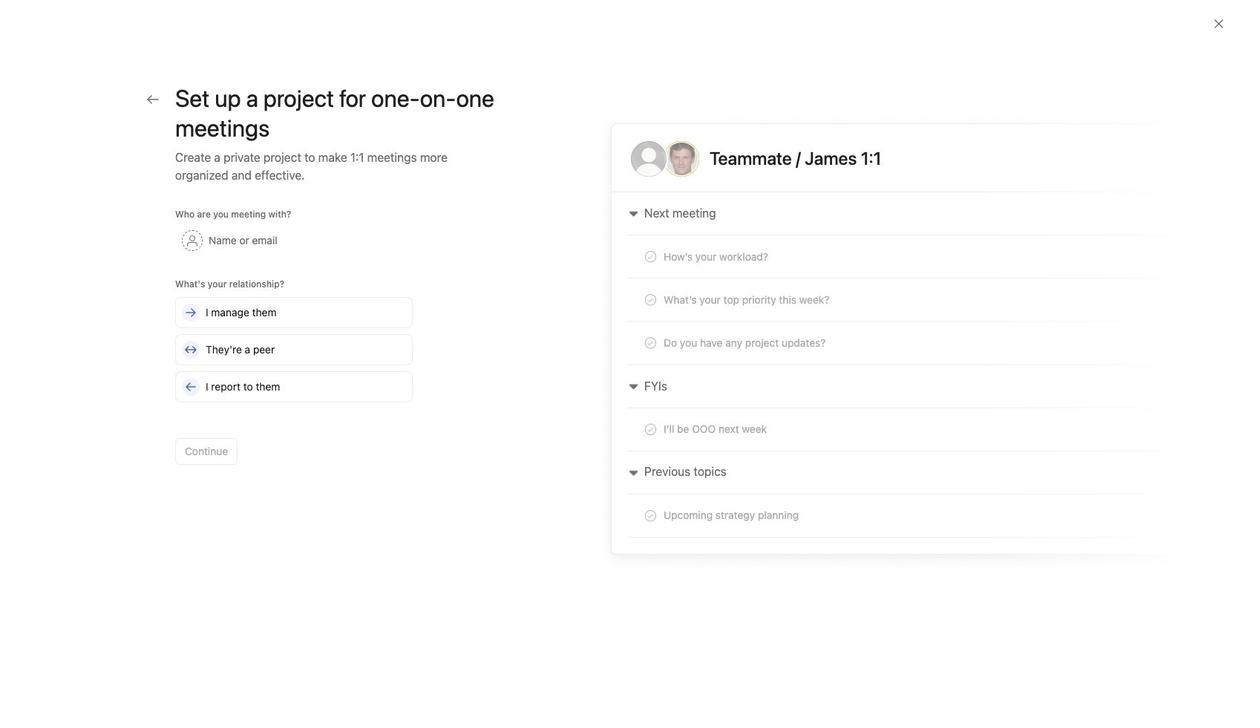 Task type: locate. For each thing, give the bounding box(es) containing it.
go back image
[[147, 94, 159, 105]]

global element
[[0, 36, 178, 126]]

0 vertical spatial mark complete image
[[278, 373, 296, 391]]

mark complete image
[[278, 319, 296, 337]]

mark complete image for first mark complete checkbox from the bottom of the page
[[278, 373, 296, 391]]

mark complete image for mark complete option
[[278, 400, 296, 417]]

close image
[[1214, 18, 1225, 30]]

mark complete checkbox up mark complete option
[[278, 373, 296, 391]]

0 vertical spatial mark complete checkbox
[[278, 319, 296, 337]]

list item
[[263, 315, 1153, 342], [263, 342, 1153, 368], [263, 395, 1153, 422], [263, 422, 1153, 449], [263, 449, 1153, 475], [287, 570, 324, 607], [307, 641, 328, 662]]

list box
[[449, 6, 805, 30]]

1 vertical spatial mark complete image
[[278, 400, 296, 417]]

1 vertical spatial mark complete checkbox
[[278, 373, 296, 391]]

1 mark complete image from the top
[[278, 373, 296, 391]]

2 mark complete image from the top
[[278, 400, 296, 417]]

Mark complete checkbox
[[278, 319, 296, 337], [278, 373, 296, 391]]

mark complete checkbox down 'dependencies' image
[[278, 319, 296, 337]]

mark complete image
[[278, 373, 296, 391], [278, 400, 296, 417]]



Task type: vqa. For each thing, say whether or not it's contained in the screenshot.
1st Mark complete image from the bottom of the page
yes



Task type: describe. For each thing, give the bounding box(es) containing it.
Mark complete checkbox
[[278, 400, 296, 417]]

1 mark complete checkbox from the top
[[278, 319, 296, 337]]

this is a preview of your project image
[[597, 113, 1200, 572]]

dependencies image
[[278, 293, 296, 310]]

close image
[[1214, 18, 1225, 30]]

2 mark complete checkbox from the top
[[278, 373, 296, 391]]



